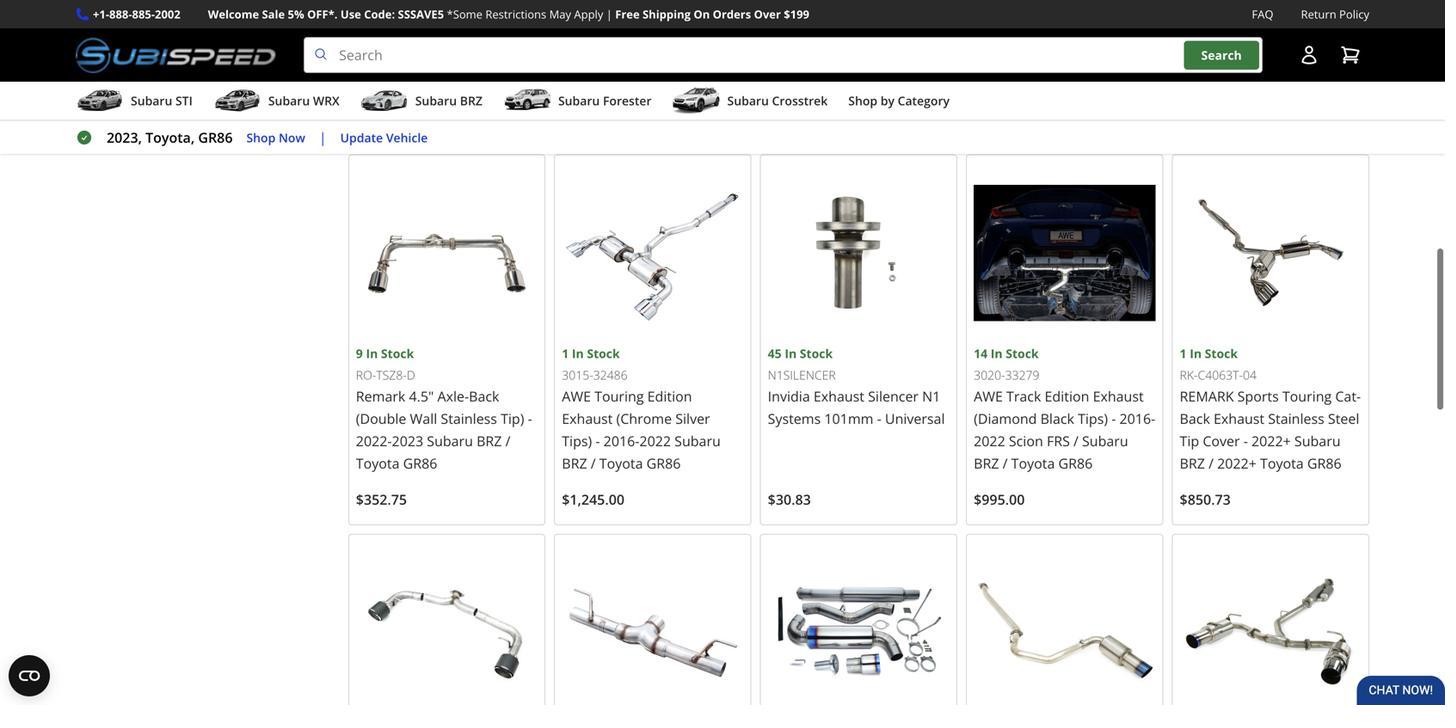 Task type: locate. For each thing, give the bounding box(es) containing it.
0 horizontal spatial stainless
[[441, 409, 497, 428]]

45
[[768, 345, 782, 362]]

2015+ up subaru forester
[[570, 52, 609, 71]]

in right 14 at the right
[[991, 345, 1003, 362]]

tips) inside 14 in stock 3020-33279 awe track edition exhaust (diamond black tips) - 2016- 2022 scion frs / subaru brz / toyota gr86
[[1078, 409, 1108, 428]]

(chrome down faq link
[[1234, 30, 1290, 48]]

2 vertical spatial 2016-
[[604, 432, 640, 450]]

2022 inside 14 in stock 3020-33279 awe track edition exhaust (diamond black tips) - 2016- 2022 scion frs / subaru brz / toyota gr86
[[974, 432, 1006, 450]]

tomei inside "tomei expreme ti catback exhaust dual exit - 2013- 2023 subaru brz / scion fr- s / toyota 86"
[[974, 7, 1014, 26]]

stock up 33279
[[1006, 345, 1039, 362]]

1 inside 1 in stock rk-c4063t-04 remark sports touring cat- back exhaust stainless steel tip cover - 2022+ subaru brz / 2022+ toyota gr86
[[1180, 345, 1187, 362]]

2 horizontal spatial catback
[[1093, 7, 1144, 26]]

cat- up button image
[[1299, 7, 1325, 26]]

0 horizontal spatial tips)
[[562, 432, 592, 450]]

over
[[754, 6, 781, 22]]

2 horizontal spatial 2022
[[1224, 52, 1255, 71]]

0 vertical spatial 2016-
[[1188, 52, 1224, 71]]

universal
[[768, 52, 828, 71], [885, 409, 945, 428]]

in for 32486
[[572, 345, 584, 362]]

1 horizontal spatial edition
[[1045, 387, 1090, 406]]

1 horizontal spatial cat-
[[1336, 387, 1361, 406]]

stock up c4063t-
[[1205, 345, 1238, 362]]

1 vertical spatial frs
[[1047, 432, 1070, 450]]

tomei inside tomei sound reducer for 105mm tip mufflers - universal
[[768, 7, 808, 26]]

may
[[549, 6, 571, 22]]

3" inside grimmspeed downpipe to catback 3" gasket (2x thick) - 2015+ wrx / 2015+ sti
[[617, 30, 630, 48]]

2022+
[[1252, 432, 1291, 450], [1218, 454, 1257, 473]]

edition for awe track edition exhaust (diamond black tips) - 2016- 2022 scion frs / subaru brz / toyota gr86
[[1045, 387, 1090, 406]]

stainless
[[441, 409, 497, 428], [1268, 409, 1325, 428]]

rating
[[178, 63, 217, 79]]

1 horizontal spatial wrx
[[356, 52, 385, 71]]

2 horizontal spatial 1
[[1180, 345, 1187, 362]]

shop inside shop now link
[[246, 129, 276, 146]]

- inside "tomei expreme ti catback exhaust dual exit - 2013- 2023 subaru brz / scion fr- s / toyota 86"
[[1088, 30, 1093, 48]]

3" down free
[[617, 30, 630, 48]]

1 left the $22.00
[[324, 100, 331, 117]]

a subaru sti thumbnail image image
[[76, 88, 124, 114]]

0 vertical spatial shop
[[849, 93, 878, 109]]

2 tomei from the left
[[768, 7, 808, 26]]

tips) inside 1 in stock 3015-32486 awe touring edition exhaust (chrome silver tips) - 2016-2022 subaru brz / toyota gr86
[[562, 432, 592, 450]]

tips)
[[1078, 409, 1108, 428], [562, 432, 592, 450]]

category
[[898, 93, 950, 109]]

toyota inside 1 in stock 3015-32486 awe touring edition exhaust (chrome silver tips) - 2016-2022 subaru brz / toyota gr86
[[599, 454, 643, 473]]

1 in from the left
[[366, 345, 378, 362]]

catback down apply
[[562, 30, 613, 48]]

stock inside 14 in stock 3020-33279 awe track edition exhaust (diamond black tips) - 2016- 2022 scion frs / subaru brz / toyota gr86
[[1006, 345, 1039, 362]]

exhaust
[[974, 30, 1025, 48], [1180, 30, 1231, 48], [1093, 387, 1144, 406], [814, 387, 865, 406], [562, 409, 613, 428], [1214, 409, 1265, 428]]

sti down thick)
[[697, 52, 716, 71]]

invidia
[[768, 387, 810, 406]]

1 for remark sports touring cat- back exhaust stainless steel tip cover - 2022+ subaru brz / 2022+ toyota gr86
[[1180, 345, 1187, 362]]

downpipe inside grimmspeed downpipe to catback 3" gasket (2x thick) - 2015+ wrx / 2015+ sti
[[649, 7, 714, 26]]

2 stainless from the left
[[1268, 409, 1325, 428]]

cat- inside awe track edition cat-back exhaust (chrome silver tip) - 2016-2022 scion frs / subaru brz / toyota gr86
[[1299, 7, 1325, 26]]

tomei left expreme
[[974, 7, 1014, 26]]

frs inside 14 in stock 3020-33279 awe track edition exhaust (diamond black tips) - 2016- 2022 scion frs / subaru brz / toyota gr86
[[1047, 432, 1070, 450]]

- inside grimmspeed downpipe to catback 3" gasket - 2015+ wrx / 2015+ sti
[[475, 30, 480, 48]]

0 horizontal spatial 2016-
[[604, 432, 640, 450]]

1 horizontal spatial to
[[718, 7, 731, 26]]

1 up rk-
[[1180, 345, 1187, 362]]

1 horizontal spatial scion
[[1096, 52, 1131, 71]]

subaru crosstrek
[[727, 93, 828, 109]]

0 horizontal spatial edition
[[648, 387, 692, 406]]

in right 45
[[785, 345, 797, 362]]

1 horizontal spatial touring
[[1283, 387, 1332, 406]]

- inside 1 in stock 3015-32486 awe touring edition exhaust (chrome silver tips) - 2016-2022 subaru brz / toyota gr86
[[596, 432, 600, 450]]

0 horizontal spatial cat-
[[1299, 7, 1325, 26]]

in inside 1 in stock 3015-32486 awe touring edition exhaust (chrome silver tips) - 2016-2022 subaru brz / toyota gr86
[[572, 345, 584, 362]]

1 up 3015-
[[562, 345, 569, 362]]

0 horizontal spatial tomei
[[768, 7, 808, 26]]

search input field
[[304, 37, 1263, 73]]

sale
[[262, 6, 285, 22]]

2 horizontal spatial wrx
[[613, 52, 642, 71]]

stock up 32486
[[587, 345, 620, 362]]

in up 3015-
[[572, 345, 584, 362]]

1 stock from the left
[[381, 345, 414, 362]]

0 vertical spatial |
[[606, 6, 612, 22]]

2023 inside "tomei expreme ti catback exhaust dual exit - 2013- 2023 subaru brz / scion fr- s / toyota 86"
[[974, 52, 1006, 71]]

hks hi-power muffler spec-l exhaust system - 2022 subaru brz & toyota gr86 image
[[1180, 542, 1362, 706]]

shop left by
[[849, 93, 878, 109]]

grimmspeed downpipe to catback 3" gasket (2x thick) - 2015+ wrx / 2015+ sti
[[562, 7, 739, 71]]

0 vertical spatial frs
[[1297, 52, 1320, 71]]

touring up the steel
[[1283, 387, 1332, 406]]

2 horizontal spatial 2016-
[[1188, 52, 1224, 71]]

catback inside "tomei expreme ti catback exhaust dual exit - 2013- 2023 subaru brz / scion fr- s / toyota 86"
[[1093, 7, 1144, 26]]

sti inside grimmspeed downpipe to catback 3" gasket (2x thick) - 2015+ wrx / 2015+ sti
[[697, 52, 716, 71]]

1 horizontal spatial 2022
[[974, 432, 1006, 450]]

1 vertical spatial track
[[1007, 387, 1041, 406]]

0 vertical spatial track
[[1213, 7, 1247, 26]]

2016- up $1,245.00
[[604, 432, 640, 450]]

to for grimmspeed downpipe to catback 3" gasket - 2015+ wrx / 2015+ sti
[[512, 7, 525, 26]]

toyota,
[[145, 128, 195, 147]]

downpipe inside grimmspeed downpipe to catback 3" gasket - 2015+ wrx / 2015+ sti
[[443, 7, 508, 26]]

1 vertical spatial (chrome
[[616, 409, 672, 428]]

1 downpipe from the left
[[443, 7, 508, 26]]

in
[[366, 345, 378, 362], [572, 345, 584, 362], [991, 345, 1003, 362], [785, 345, 797, 362], [1190, 345, 1202, 362]]

by
[[881, 93, 895, 109]]

gr86 inside 9 in stock ro-tsz8-d remark 4.5" axle-back (double wall stainless tip) - 2022-2023 subaru brz / toyota gr86
[[403, 454, 437, 473]]

1 horizontal spatial stainless
[[1268, 409, 1325, 428]]

2 horizontal spatial awe
[[1180, 7, 1209, 26]]

0 vertical spatial tip)
[[1332, 30, 1355, 48]]

+1-
[[93, 6, 109, 22]]

1 horizontal spatial tips)
[[1078, 409, 1108, 428]]

tip
[[821, 30, 840, 48], [1180, 432, 1200, 450]]

in inside 1 in stock rk-c4063t-04 remark sports touring cat- back exhaust stainless steel tip cover - 2022+ subaru brz / 2022+ toyota gr86
[[1190, 345, 1202, 362]]

subaru inside 9 in stock ro-tsz8-d remark 4.5" axle-back (double wall stainless tip) - 2022-2023 subaru brz / toyota gr86
[[427, 432, 473, 450]]

2 touring from the left
[[1283, 387, 1332, 406]]

/ inside grimmspeed downpipe to catback 3" gasket (2x thick) - 2015+ wrx / 2015+ sti
[[646, 52, 651, 71]]

sti up subaru brz
[[440, 52, 459, 71]]

2 3" from the left
[[617, 30, 630, 48]]

1 vertical spatial 2016-
[[1120, 409, 1156, 428]]

scion
[[1096, 52, 1131, 71], [1259, 52, 1293, 71], [1009, 432, 1043, 450]]

brz inside 1 in stock 3015-32486 awe touring edition exhaust (chrome silver tips) - 2016-2022 subaru brz / toyota gr86
[[562, 454, 587, 473]]

to
[[512, 7, 525, 26], [718, 7, 731, 26]]

0 vertical spatial tip
[[821, 30, 840, 48]]

a subaru crosstrek thumbnail image image
[[672, 88, 721, 114]]

scion inside "tomei expreme ti catback exhaust dual exit - 2013- 2023 subaru brz / scion fr- s / toyota 86"
[[1096, 52, 1131, 71]]

edition
[[1251, 7, 1296, 26], [648, 387, 692, 406], [1045, 387, 1090, 406]]

toyota down button image
[[1267, 74, 1311, 93]]

tip inside tomei sound reducer for 105mm tip mufflers - universal
[[821, 30, 840, 48]]

3 stock from the left
[[1006, 345, 1039, 362]]

1 vertical spatial universal
[[885, 409, 945, 428]]

invidia exhaust silencer n1 systems 101mm  - universal image
[[768, 162, 950, 344]]

2023 down wall
[[392, 432, 423, 450]]

2 horizontal spatial sti
[[697, 52, 716, 71]]

2 horizontal spatial edition
[[1251, 7, 1296, 26]]

stainless down axle-
[[441, 409, 497, 428]]

fr-
[[1134, 52, 1154, 71]]

1 grimmspeed from the left
[[356, 7, 439, 26]]

2 gasket from the left
[[634, 30, 678, 48]]

1 vertical spatial silver
[[676, 409, 710, 428]]

2015+ down (2x
[[654, 52, 694, 71]]

mbrp axle back exhaust dual split carbon tips - 2022+ toyota gr86 / subaru brz image
[[356, 542, 538, 706]]

1 touring from the left
[[595, 387, 644, 406]]

awe touring edition exhaust (chrome silver tips) - 2016-2022 subaru brz / toyota gr86 image
[[562, 162, 744, 344]]

tomei up '105mm'
[[768, 7, 808, 26]]

1 horizontal spatial silver
[[1294, 30, 1328, 48]]

1 stainless from the left
[[441, 409, 497, 428]]

0 horizontal spatial shop
[[246, 129, 276, 146]]

0 horizontal spatial awe
[[562, 387, 591, 406]]

in for invidia
[[785, 345, 797, 362]]

toyota inside 1 in stock rk-c4063t-04 remark sports touring cat- back exhaust stainless steel tip cover - 2022+ subaru brz / 2022+ toyota gr86
[[1260, 454, 1304, 473]]

0 horizontal spatial 1
[[324, 100, 331, 117]]

catback up 2013-
[[1093, 7, 1144, 26]]

in up rk-
[[1190, 345, 1202, 362]]

ti
[[1078, 7, 1089, 26]]

2022
[[1224, 52, 1255, 71], [640, 432, 671, 450], [974, 432, 1006, 450]]

subaru brz button
[[360, 85, 483, 120]]

in inside 9 in stock ro-tsz8-d remark 4.5" axle-back (double wall stainless tip) - 2022-2023 subaru brz / toyota gr86
[[366, 345, 378, 362]]

| right now
[[319, 128, 327, 147]]

0 horizontal spatial downpipe
[[443, 7, 508, 26]]

1 vertical spatial tip
[[1180, 432, 1200, 450]]

frs
[[1297, 52, 1320, 71], [1047, 432, 1070, 450]]

stainless for 2022+
[[1268, 409, 1325, 428]]

grimmspeed inside grimmspeed downpipe to catback 3" gasket (2x thick) - 2015+ wrx / 2015+ sti
[[562, 7, 645, 26]]

crosstrek
[[772, 93, 828, 109]]

0 horizontal spatial frs
[[1047, 432, 1070, 450]]

grimmspeed downpipe to catback 3" gasket - 2015+ wrx / 2015+ sti
[[356, 7, 525, 71]]

1 horizontal spatial tip)
[[1332, 30, 1355, 48]]

1 horizontal spatial 2023
[[974, 52, 1006, 71]]

1 inside 1 in stock 3015-32486 awe touring edition exhaust (chrome silver tips) - 2016-2022 subaru brz / toyota gr86
[[562, 345, 569, 362]]

1 horizontal spatial track
[[1213, 7, 1247, 26]]

toyota inside 14 in stock 3020-33279 awe track edition exhaust (diamond black tips) - 2016- 2022 scion frs / subaru brz / toyota gr86
[[1012, 454, 1055, 473]]

2015+ down the welcome sale 5% off*. use code: sssave5 *some restrictions may apply | free shipping on orders over $199
[[483, 30, 523, 48]]

in for 33279
[[991, 345, 1003, 362]]

cover
[[1203, 432, 1240, 450]]

catback inside grimmspeed downpipe to catback 3" gasket - 2015+ wrx / 2015+ sti
[[356, 30, 407, 48]]

- inside 1 in stock rk-c4063t-04 remark sports touring cat- back exhaust stainless steel tip cover - 2022+ subaru brz / 2022+ toyota gr86
[[1244, 432, 1248, 450]]

a subaru brz thumbnail image image
[[360, 88, 408, 114]]

toyota up $995.00
[[1012, 454, 1055, 473]]

0 horizontal spatial silver
[[676, 409, 710, 428]]

3020-
[[974, 367, 1005, 383]]

edition inside 14 in stock 3020-33279 awe track edition exhaust (diamond black tips) - 2016- 2022 scion frs / subaru brz / toyota gr86
[[1045, 387, 1090, 406]]

(chrome inside 1 in stock 3015-32486 awe touring edition exhaust (chrome silver tips) - 2016-2022 subaru brz / toyota gr86
[[616, 409, 672, 428]]

|
[[606, 6, 612, 22], [319, 128, 327, 147]]

scion left button image
[[1259, 52, 1293, 71]]

3"
[[411, 30, 424, 48], [617, 30, 630, 48]]

1 gasket from the left
[[428, 30, 472, 48]]

2022+ down cover
[[1218, 454, 1257, 473]]

1 horizontal spatial shop
[[849, 93, 878, 109]]

/ inside 1 in stock 3015-32486 awe touring edition exhaust (chrome silver tips) - 2016-2022 subaru brz / toyota gr86
[[591, 454, 596, 473]]

stock inside 9 in stock ro-tsz8-d remark 4.5" axle-back (double wall stainless tip) - 2022-2023 subaru brz / toyota gr86
[[381, 345, 414, 362]]

1
[[324, 100, 331, 117], [562, 345, 569, 362], [1180, 345, 1187, 362]]

toyota down sports
[[1260, 454, 1304, 473]]

shop by category button
[[849, 85, 950, 120]]

universal down '105mm'
[[768, 52, 828, 71]]

cat- up the steel
[[1336, 387, 1361, 406]]

gasket down the *some
[[428, 30, 472, 48]]

stainless inside 9 in stock ro-tsz8-d remark 4.5" axle-back (double wall stainless tip) - 2022-2023 subaru brz / toyota gr86
[[441, 409, 497, 428]]

downpipe for (2x
[[649, 7, 714, 26]]

awe for awe track edition exhaust (diamond black tips) - 2016- 2022 scion frs / subaru brz / toyota gr86
[[974, 387, 1003, 406]]

gasket inside grimmspeed downpipe to catback 3" gasket - 2015+ wrx / 2015+ sti
[[428, 30, 472, 48]]

0 horizontal spatial touring
[[595, 387, 644, 406]]

black
[[1041, 409, 1075, 428]]

1 vertical spatial 2022+
[[1218, 454, 1257, 473]]

14
[[974, 345, 988, 362]]

to up thick)
[[718, 7, 731, 26]]

2022 inside 1 in stock 3015-32486 awe touring edition exhaust (chrome silver tips) - 2016-2022 subaru brz / toyota gr86
[[640, 432, 671, 450]]

$850.73
[[1180, 490, 1231, 509]]

1 vertical spatial cat-
[[1336, 387, 1361, 406]]

sti down rating
[[176, 93, 193, 109]]

shop
[[849, 93, 878, 109], [246, 129, 276, 146]]

2016- right black
[[1120, 409, 1156, 428]]

0 horizontal spatial 2023
[[392, 432, 423, 450]]

33279
[[1005, 367, 1040, 383]]

scion inside 14 in stock 3020-33279 awe track edition exhaust (diamond black tips) - 2016- 2022 scion frs / subaru brz / toyota gr86
[[1009, 432, 1043, 450]]

cat-
[[1299, 7, 1325, 26], [1336, 387, 1361, 406]]

0 vertical spatial silver
[[1294, 30, 1328, 48]]

remark sports touring cat-back exhaust stainless steel tip cover - 2022+ subaru brz / 2022+ toyota gr86 image
[[1180, 162, 1362, 344]]

0 vertical spatial universal
[[768, 52, 828, 71]]

1 horizontal spatial frs
[[1297, 52, 1320, 71]]

tip down sound
[[821, 30, 840, 48]]

stock inside 45 in stock n1silencer invidia exhaust silencer n1 systems 101mm  - universal
[[800, 345, 833, 362]]

stainless inside 1 in stock rk-c4063t-04 remark sports touring cat- back exhaust stainless steel tip cover - 2022+ subaru brz / 2022+ toyota gr86
[[1268, 409, 1325, 428]]

1 vertical spatial tips)
[[562, 432, 592, 450]]

0 horizontal spatial universal
[[768, 52, 828, 71]]

frs down return on the top right of the page
[[1297, 52, 1320, 71]]

shop inside shop by category dropdown button
[[849, 93, 878, 109]]

toyota
[[994, 74, 1037, 93], [1267, 74, 1311, 93], [356, 454, 400, 473], [599, 454, 643, 473], [1012, 454, 1055, 473], [1260, 454, 1304, 473]]

shop now link
[[246, 128, 305, 148]]

0 horizontal spatial wrx
[[313, 93, 340, 109]]

2022 for awe touring edition exhaust (chrome silver tips) - 2016-2022 subaru brz / toyota gr86
[[640, 432, 671, 450]]

0 horizontal spatial (chrome
[[616, 409, 672, 428]]

0 horizontal spatial 3"
[[411, 30, 424, 48]]

2022+ down sports
[[1252, 432, 1291, 450]]

1 horizontal spatial sti
[[440, 52, 459, 71]]

sports
[[1238, 387, 1279, 406]]

tomei expreme ti catback exhaust ver. 2 single exit - 2013-2023 subaru brz / scion fr-s / toyota 86 image
[[768, 542, 950, 706]]

to inside grimmspeed downpipe to catback 3" gasket (2x thick) - 2015+ wrx / 2015+ sti
[[718, 7, 731, 26]]

0 vertical spatial 2022+
[[1252, 432, 1291, 450]]

0 horizontal spatial tip)
[[501, 409, 524, 428]]

1 horizontal spatial tomei
[[974, 7, 1014, 26]]

for
[[913, 7, 931, 26]]

(chrome down 32486
[[616, 409, 672, 428]]

*some
[[447, 6, 483, 22]]

0 horizontal spatial 2022
[[640, 432, 671, 450]]

silver
[[1294, 30, 1328, 48], [676, 409, 710, 428]]

0 vertical spatial (chrome
[[1234, 30, 1290, 48]]

use
[[341, 6, 361, 22]]

shop now
[[246, 129, 305, 146]]

stock inside 1 in stock rk-c4063t-04 remark sports touring cat- back exhaust stainless steel tip cover - 2022+ subaru brz / 2022+ toyota gr86
[[1205, 345, 1238, 362]]

toyota up $1,245.00
[[599, 454, 643, 473]]

1 horizontal spatial grimmspeed
[[562, 7, 645, 26]]

+1-888-885-2002 link
[[93, 5, 180, 23]]

stainless down sports
[[1268, 409, 1325, 428]]

shop left now
[[246, 129, 276, 146]]

gasket inside grimmspeed downpipe to catback 3" gasket (2x thick) - 2015+ wrx / 2015+ sti
[[634, 30, 678, 48]]

1 horizontal spatial universal
[[885, 409, 945, 428]]

toyota left 86 on the right top of page
[[994, 74, 1037, 93]]

2 in from the left
[[572, 345, 584, 362]]

subaru inside 14 in stock 3020-33279 awe track edition exhaust (diamond black tips) - 2016- 2022 scion frs / subaru brz / toyota gr86
[[1082, 432, 1128, 450]]

1 tomei from the left
[[974, 7, 1014, 26]]

1 3" from the left
[[411, 30, 424, 48]]

universal inside tomei sound reducer for 105mm tip mufflers - universal
[[768, 52, 828, 71]]

0 vertical spatial tips)
[[1078, 409, 1108, 428]]

tip left cover
[[1180, 432, 1200, 450]]

subaru sti button
[[76, 85, 193, 120]]

grimmspeed inside grimmspeed downpipe to catback 3" gasket - 2015+ wrx / 2015+ sti
[[356, 7, 439, 26]]

touring down 32486
[[595, 387, 644, 406]]

2 horizontal spatial scion
[[1259, 52, 1293, 71]]

update vehicle
[[340, 129, 428, 146]]

1 horizontal spatial downpipe
[[649, 7, 714, 26]]

2 grimmspeed from the left
[[562, 7, 645, 26]]

1 vertical spatial back
[[469, 387, 499, 406]]

105mm
[[768, 30, 817, 48]]

2 vertical spatial back
[[1180, 409, 1210, 428]]

code:
[[364, 6, 395, 22]]

1 to from the left
[[512, 7, 525, 26]]

5 in from the left
[[1190, 345, 1202, 362]]

1 horizontal spatial gasket
[[634, 30, 678, 48]]

2 horizontal spatial back
[[1325, 7, 1355, 26]]

0 vertical spatial 2023
[[974, 52, 1006, 71]]

to inside grimmspeed downpipe to catback 3" gasket - 2015+ wrx / 2015+ sti
[[512, 7, 525, 26]]

(diamond
[[974, 409, 1037, 428]]

to left may
[[512, 7, 525, 26]]

0 horizontal spatial gasket
[[428, 30, 472, 48]]

1 horizontal spatial tip
[[1180, 432, 1200, 450]]

stock up tsz8- at bottom left
[[381, 345, 414, 362]]

2016- inside 14 in stock 3020-33279 awe track edition exhaust (diamond black tips) - 2016- 2022 scion frs / subaru brz / toyota gr86
[[1120, 409, 1156, 428]]

0 horizontal spatial to
[[512, 7, 525, 26]]

3" inside grimmspeed downpipe to catback 3" gasket - 2015+ wrx / 2015+ sti
[[411, 30, 424, 48]]

1 vertical spatial shop
[[246, 129, 276, 146]]

1 horizontal spatial awe
[[974, 387, 1003, 406]]

awe
[[1180, 7, 1209, 26], [562, 387, 591, 406], [974, 387, 1003, 406]]

tips) right black
[[1078, 409, 1108, 428]]

3" for 2015+
[[411, 30, 424, 48]]

| left free
[[606, 6, 612, 22]]

in right "9" at the left of the page
[[366, 345, 378, 362]]

1 vertical spatial tip)
[[501, 409, 524, 428]]

toyota down the '2022-'
[[356, 454, 400, 473]]

awe down 3020-
[[974, 387, 1003, 406]]

frs down black
[[1047, 432, 1070, 450]]

0 horizontal spatial |
[[319, 128, 327, 147]]

2 stock from the left
[[587, 345, 620, 362]]

0 horizontal spatial scion
[[1009, 432, 1043, 450]]

subaru inside 1 in stock 3015-32486 awe touring edition exhaust (chrome silver tips) - 2016-2022 subaru brz / toyota gr86
[[675, 432, 721, 450]]

4 in from the left
[[785, 345, 797, 362]]

2 to from the left
[[718, 7, 731, 26]]

/
[[389, 52, 394, 71], [646, 52, 651, 71], [1088, 52, 1093, 71], [1324, 52, 1329, 71], [985, 74, 990, 93], [1259, 74, 1264, 93], [506, 432, 511, 450], [1074, 432, 1079, 450], [591, 454, 596, 473], [1003, 454, 1008, 473], [1209, 454, 1214, 473]]

0 vertical spatial back
[[1325, 7, 1355, 26]]

2016- up $945.00 at the right top
[[1188, 52, 1224, 71]]

average product rating button
[[76, 58, 331, 84]]

scion inside awe track edition cat-back exhaust (chrome silver tip) - 2016-2022 scion frs / subaru brz / toyota gr86
[[1259, 52, 1293, 71]]

stock up n1silencer
[[800, 345, 833, 362]]

catback down "code:"
[[356, 30, 407, 48]]

catback for 2013-
[[1093, 7, 1144, 26]]

catback inside grimmspeed downpipe to catback 3" gasket (2x thick) - 2015+ wrx / 2015+ sti
[[562, 30, 613, 48]]

2 downpipe from the left
[[649, 7, 714, 26]]

remark
[[356, 387, 405, 406]]

catback for -
[[562, 30, 613, 48]]

1 horizontal spatial catback
[[562, 30, 613, 48]]

on
[[694, 6, 710, 22]]

gasket down shipping
[[634, 30, 678, 48]]

edition inside 1 in stock 3015-32486 awe touring edition exhaust (chrome silver tips) - 2016-2022 subaru brz / toyota gr86
[[648, 387, 692, 406]]

awe touring-to-track conversion kit 2022+ - subaru brz / 2022+ toyota gr86 image
[[562, 542, 744, 706]]

0 vertical spatial cat-
[[1299, 7, 1325, 26]]

0 horizontal spatial tip
[[821, 30, 840, 48]]

edition inside awe track edition cat-back exhaust (chrome silver tip) - 2016-2022 scion frs / subaru brz / toyota gr86
[[1251, 7, 1296, 26]]

2023
[[974, 52, 1006, 71], [392, 432, 423, 450]]

awe up search
[[1180, 7, 1209, 26]]

tips) up $1,245.00
[[562, 432, 592, 450]]

4 stock from the left
[[800, 345, 833, 362]]

1 vertical spatial 2023
[[392, 432, 423, 450]]

wrx inside dropdown button
[[313, 93, 340, 109]]

universal down n1
[[885, 409, 945, 428]]

awe down 3015-
[[562, 387, 591, 406]]

1 horizontal spatial 2016-
[[1120, 409, 1156, 428]]

5 stock from the left
[[1205, 345, 1238, 362]]

1 horizontal spatial 3"
[[617, 30, 630, 48]]

- inside 45 in stock n1silencer invidia exhaust silencer n1 systems 101mm  - universal
[[877, 409, 882, 428]]

0 horizontal spatial back
[[469, 387, 499, 406]]

3 in from the left
[[991, 345, 1003, 362]]

track left faq link
[[1213, 7, 1247, 26]]

catback
[[1093, 7, 1144, 26], [356, 30, 407, 48], [562, 30, 613, 48]]

3" down sssave5
[[411, 30, 424, 48]]

scion down (diamond
[[1009, 432, 1043, 450]]

0 horizontal spatial sti
[[176, 93, 193, 109]]

subaru brz
[[415, 93, 483, 109]]

2023 up s
[[974, 52, 1006, 71]]

ro-
[[356, 367, 376, 383]]

1 horizontal spatial 1
[[562, 345, 569, 362]]

0 horizontal spatial catback
[[356, 30, 407, 48]]

1 horizontal spatial (chrome
[[1234, 30, 1290, 48]]

track down 33279
[[1007, 387, 1041, 406]]

1 horizontal spatial back
[[1180, 409, 1210, 428]]

scion down 2013-
[[1096, 52, 1131, 71]]



Task type: vqa. For each thing, say whether or not it's contained in the screenshot.
Dress Up Bolts
no



Task type: describe. For each thing, give the bounding box(es) containing it.
update
[[340, 129, 383, 146]]

tip inside 1 in stock rk-c4063t-04 remark sports touring cat- back exhaust stainless steel tip cover - 2022+ subaru brz / 2022+ toyota gr86
[[1180, 432, 1200, 450]]

now
[[279, 129, 305, 146]]

grimmspeed for 2015+
[[562, 7, 645, 26]]

axle-
[[437, 387, 469, 406]]

return policy
[[1301, 6, 1370, 22]]

gr86 inside 1 in stock rk-c4063t-04 remark sports touring cat- back exhaust stainless steel tip cover - 2022+ subaru brz / 2022+ toyota gr86
[[1308, 454, 1342, 473]]

1 in stock rk-c4063t-04 remark sports touring cat- back exhaust stainless steel tip cover - 2022+ subaru brz / 2022+ toyota gr86
[[1180, 345, 1361, 473]]

silencer
[[868, 387, 919, 406]]

4.3
[[96, 100, 113, 117]]

tomei for tomei expreme ti catback exhaust dual exit - 2013- 2023 subaru brz / scion fr- s / toyota 86
[[974, 7, 1014, 26]]

2022 inside awe track edition cat-back exhaust (chrome silver tip) - 2016-2022 scion frs / subaru brz / toyota gr86
[[1224, 52, 1255, 71]]

faq link
[[1252, 5, 1274, 23]]

gasket for /
[[634, 30, 678, 48]]

sti inside grimmspeed downpipe to catback 3" gasket - 2015+ wrx / 2015+ sti
[[440, 52, 459, 71]]

exit
[[1062, 30, 1085, 48]]

2016- inside awe track edition cat-back exhaust (chrome silver tip) - 2016-2022 scion frs / subaru brz / toyota gr86
[[1188, 52, 1224, 71]]

open widget image
[[9, 656, 50, 697]]

subaru forester button
[[503, 85, 652, 120]]

(double
[[356, 409, 406, 428]]

stock for c4063t-
[[1205, 345, 1238, 362]]

free
[[615, 6, 640, 22]]

- inside 14 in stock 3020-33279 awe track edition exhaust (diamond black tips) - 2016- 2022 scion frs / subaru brz / toyota gr86
[[1112, 409, 1116, 428]]

cat- inside 1 in stock rk-c4063t-04 remark sports touring cat- back exhaust stainless steel tip cover - 2022+ subaru brz / 2022+ toyota gr86
[[1336, 387, 1361, 406]]

gasket for sti
[[428, 30, 472, 48]]

tomei sound reducer for 105mm tip mufflers - universal
[[768, 7, 931, 71]]

2002
[[155, 6, 180, 22]]

steel
[[1328, 409, 1360, 428]]

remark cat-back exhaust (r1 spec single-exit titanium) - 2022-2023 subaru brz / toyota gr86 image
[[974, 542, 1156, 706]]

touring inside 1 in stock rk-c4063t-04 remark sports touring cat- back exhaust stainless steel tip cover - 2022+ subaru brz / 2022+ toyota gr86
[[1283, 387, 1332, 406]]

9
[[356, 345, 363, 362]]

2023 inside 9 in stock ro-tsz8-d remark 4.5" axle-back (double wall stainless tip) - 2022-2023 subaru brz / toyota gr86
[[392, 432, 423, 450]]

awe inside awe track edition cat-back exhaust (chrome silver tip) - 2016-2022 scion frs / subaru brz / toyota gr86
[[1180, 7, 1209, 26]]

track inside awe track edition cat-back exhaust (chrome silver tip) - 2016-2022 scion frs / subaru brz / toyota gr86
[[1213, 7, 1247, 26]]

frs inside awe track edition cat-back exhaust (chrome silver tip) - 2016-2022 scion frs / subaru brz / toyota gr86
[[1297, 52, 1320, 71]]

brz inside 9 in stock ro-tsz8-d remark 4.5" axle-back (double wall stainless tip) - 2022-2023 subaru brz / toyota gr86
[[477, 432, 502, 450]]

3" for wrx
[[617, 30, 630, 48]]

subaru inside "dropdown button"
[[415, 93, 457, 109]]

vehicle
[[386, 129, 428, 146]]

track inside 14 in stock 3020-33279 awe track edition exhaust (diamond black tips) - 2016- 2022 scion frs / subaru brz / toyota gr86
[[1007, 387, 1041, 406]]

c4063t-
[[1198, 367, 1243, 383]]

catback for wrx
[[356, 30, 407, 48]]

d
[[407, 367, 415, 383]]

edition for awe touring edition exhaust (chrome silver tips) - 2016-2022 subaru brz / toyota gr86
[[648, 387, 692, 406]]

stock for tsz8-
[[381, 345, 414, 362]]

$22.00
[[356, 111, 399, 129]]

101mm
[[825, 409, 874, 428]]

sssave5
[[398, 6, 444, 22]]

2013-
[[1096, 30, 1132, 48]]

subaru inside 1 in stock rk-c4063t-04 remark sports touring cat- back exhaust stainless steel tip cover - 2022+ subaru brz / 2022+ toyota gr86
[[1295, 432, 1341, 450]]

subaru crosstrek button
[[672, 85, 828, 120]]

2022-
[[356, 432, 392, 450]]

apply
[[574, 6, 603, 22]]

$19.80
[[768, 111, 811, 129]]

(chrome inside awe track edition cat-back exhaust (chrome silver tip) - 2016-2022 scion frs / subaru brz / toyota gr86
[[1234, 30, 1290, 48]]

awe for awe touring edition exhaust (chrome silver tips) - 2016-2022 subaru brz / toyota gr86
[[562, 387, 591, 406]]

exhaust inside 1 in stock rk-c4063t-04 remark sports touring cat- back exhaust stainless steel tip cover - 2022+ subaru brz / 2022+ toyota gr86
[[1214, 409, 1265, 428]]

tip) inside awe track edition cat-back exhaust (chrome silver tip) - 2016-2022 scion frs / subaru brz / toyota gr86
[[1332, 30, 1355, 48]]

stock for invidia
[[800, 345, 833, 362]]

back inside awe track edition cat-back exhaust (chrome silver tip) - 2016-2022 scion frs / subaru brz / toyota gr86
[[1325, 7, 1355, 26]]

button image
[[1299, 45, 1320, 65]]

policy
[[1340, 6, 1370, 22]]

2016- for awe track edition exhaust (diamond black tips) - 2016- 2022 scion frs / subaru brz / toyota gr86
[[1120, 409, 1156, 428]]

stock for 32486
[[587, 345, 620, 362]]

toyota inside "tomei expreme ti catback exhaust dual exit - 2013- 2023 subaru brz / scion fr- s / toyota 86"
[[994, 74, 1037, 93]]

awe track edition cat-back exhaust (chrome silver tip) - 2016-2022 scion frs / subaru brz / toyota gr86
[[1180, 7, 1355, 93]]

average product rating
[[76, 63, 217, 79]]

stock for 33279
[[1006, 345, 1039, 362]]

- inside tomei sound reducer for 105mm tip mufflers - universal
[[901, 30, 905, 48]]

gr86 inside awe track edition cat-back exhaust (chrome silver tip) - 2016-2022 scion frs / subaru brz / toyota gr86
[[1314, 74, 1349, 93]]

universal inside 45 in stock n1silencer invidia exhaust silencer n1 systems 101mm  - universal
[[885, 409, 945, 428]]

brz inside 14 in stock 3020-33279 awe track edition exhaust (diamond black tips) - 2016- 2022 scion frs / subaru brz / toyota gr86
[[974, 454, 999, 473]]

mufflers
[[844, 30, 897, 48]]

subaru sti
[[131, 93, 193, 109]]

tips) for toyota
[[562, 432, 592, 450]]

brz inside "tomei expreme ti catback exhaust dual exit - 2013- 2023 subaru brz / scion fr- s / toyota 86"
[[1059, 52, 1084, 71]]

1 for awe touring edition exhaust (chrome silver tips) - 2016-2022 subaru brz / toyota gr86
[[562, 345, 569, 362]]

subaru inside "tomei expreme ti catback exhaust dual exit - 2013- 2023 subaru brz / scion fr- s / toyota 86"
[[1009, 52, 1055, 71]]

2023, toyota, gr86
[[107, 128, 233, 147]]

n1silencer
[[768, 367, 836, 383]]

- inside grimmspeed downpipe to catback 3" gasket (2x thick) - 2015+ wrx / 2015+ sti
[[562, 52, 566, 71]]

s
[[974, 74, 982, 93]]

wrx inside grimmspeed downpipe to catback 3" gasket (2x thick) - 2015+ wrx / 2015+ sti
[[613, 52, 642, 71]]

a subaru wrx thumbnail image image
[[213, 88, 261, 114]]

expreme
[[1017, 7, 1075, 26]]

tomei for tomei sound reducer for 105mm tip mufflers - universal
[[768, 7, 808, 26]]

$199
[[784, 6, 810, 22]]

wrx inside grimmspeed downpipe to catback 3" gasket - 2015+ wrx / 2015+ sti
[[356, 52, 385, 71]]

product
[[128, 63, 175, 79]]

14 in stock 3020-33279 awe track edition exhaust (diamond black tips) - 2016- 2022 scion frs / subaru brz / toyota gr86
[[974, 345, 1156, 473]]

tips) for subaru
[[1078, 409, 1108, 428]]

silver inside awe track edition cat-back exhaust (chrome silver tip) - 2016-2022 scion frs / subaru brz / toyota gr86
[[1294, 30, 1328, 48]]

n1
[[922, 387, 941, 406]]

$30.83
[[768, 490, 811, 509]]

return
[[1301, 6, 1337, 22]]

forester
[[603, 93, 652, 109]]

2022 for awe track edition exhaust (diamond black tips) - 2016- 2022 scion frs / subaru brz / toyota gr86
[[974, 432, 1006, 450]]

tomei expreme ti catback exhaust dual exit - 2013- 2023 subaru brz / scion fr- s / toyota 86
[[974, 7, 1154, 93]]

shipping
[[643, 6, 691, 22]]

2023,
[[107, 128, 142, 147]]

86
[[1041, 74, 1057, 93]]

subaru wrx button
[[213, 85, 340, 120]]

toyota inside 9 in stock ro-tsz8-d remark 4.5" axle-back (double wall stainless tip) - 2022-2023 subaru brz / toyota gr86
[[356, 454, 400, 473]]

subaru inside awe track edition cat-back exhaust (chrome silver tip) - 2016-2022 scion frs / subaru brz / toyota gr86
[[1180, 74, 1226, 93]]

brz inside awe track edition cat-back exhaust (chrome silver tip) - 2016-2022 scion frs / subaru brz / toyota gr86
[[1230, 74, 1255, 93]]

subaru inside dropdown button
[[727, 93, 769, 109]]

wall
[[410, 409, 437, 428]]

- inside awe track edition cat-back exhaust (chrome silver tip) - 2016-2022 scion frs / subaru brz / toyota gr86
[[1180, 52, 1184, 71]]

/ inside grimmspeed downpipe to catback 3" gasket - 2015+ wrx / 2015+ sti
[[389, 52, 394, 71]]

silver inside 1 in stock 3015-32486 awe touring edition exhaust (chrome silver tips) - 2016-2022 subaru brz / toyota gr86
[[676, 409, 710, 428]]

search
[[1202, 47, 1242, 63]]

return policy link
[[1301, 5, 1370, 23]]

1 in stock 3015-32486 awe touring edition exhaust (chrome silver tips) - 2016-2022 subaru brz / toyota gr86
[[562, 345, 721, 473]]

thick)
[[704, 30, 739, 48]]

orders
[[713, 6, 751, 22]]

shop for shop by category
[[849, 93, 878, 109]]

exhaust inside 14 in stock 3020-33279 awe track edition exhaust (diamond black tips) - 2016- 2022 scion frs / subaru brz / toyota gr86
[[1093, 387, 1144, 406]]

04
[[1243, 367, 1257, 383]]

restrictions
[[486, 6, 547, 22]]

exhaust inside 45 in stock n1silencer invidia exhaust silencer n1 systems 101mm  - universal
[[814, 387, 865, 406]]

(2x
[[681, 30, 700, 48]]

reducer
[[856, 7, 909, 26]]

back inside 1 in stock rk-c4063t-04 remark sports touring cat- back exhaust stainless steel tip cover - 2022+ subaru brz / 2022+ toyota gr86
[[1180, 409, 1210, 428]]

in for tsz8-
[[366, 345, 378, 362]]

32486
[[593, 367, 628, 383]]

a subaru forester thumbnail image image
[[503, 88, 551, 114]]

$1,245.00
[[562, 490, 625, 509]]

brz inside 1 in stock rk-c4063t-04 remark sports touring cat- back exhaust stainless steel tip cover - 2022+ subaru brz / 2022+ toyota gr86
[[1180, 454, 1205, 473]]

stainless for subaru
[[441, 409, 497, 428]]

2015+ up subaru brz "dropdown button"
[[397, 52, 437, 71]]

to for grimmspeed downpipe to catback 3" gasket (2x thick) - 2015+ wrx / 2015+ sti
[[718, 7, 731, 26]]

systems
[[768, 409, 821, 428]]

in for c4063t-
[[1190, 345, 1202, 362]]

rk-
[[1180, 367, 1198, 383]]

exhaust inside "tomei expreme ti catback exhaust dual exit - 2013- 2023 subaru brz / scion fr- s / toyota 86"
[[974, 30, 1025, 48]]

/ inside 9 in stock ro-tsz8-d remark 4.5" axle-back (double wall stainless tip) - 2022-2023 subaru brz / toyota gr86
[[506, 432, 511, 450]]

remark
[[1180, 387, 1234, 406]]

subaru forester
[[558, 93, 652, 109]]

$995.00
[[974, 490, 1025, 509]]

+1-888-885-2002
[[93, 6, 180, 22]]

4.5"
[[409, 387, 434, 406]]

4.3 button
[[76, 102, 89, 116]]

3015-
[[562, 367, 593, 383]]

2016- for awe touring edition exhaust (chrome silver tips) - 2016-2022 subaru brz / toyota gr86
[[604, 432, 640, 450]]

subaru wrx
[[268, 93, 340, 109]]

$27.00
[[562, 111, 605, 129]]

/ inside 1 in stock rk-c4063t-04 remark sports touring cat- back exhaust stainless steel tip cover - 2022+ subaru brz / 2022+ toyota gr86
[[1209, 454, 1214, 473]]

welcome
[[208, 6, 259, 22]]

exhaust inside awe track edition cat-back exhaust (chrome silver tip) - 2016-2022 scion frs / subaru brz / toyota gr86
[[1180, 30, 1231, 48]]

shop for shop now
[[246, 129, 276, 146]]

9 in stock ro-tsz8-d remark 4.5" axle-back (double wall stainless tip) - 2022-2023 subaru brz / toyota gr86
[[356, 345, 532, 473]]

touring inside 1 in stock 3015-32486 awe touring edition exhaust (chrome silver tips) - 2016-2022 subaru brz / toyota gr86
[[595, 387, 644, 406]]

45 in stock n1silencer invidia exhaust silencer n1 systems 101mm  - universal
[[768, 345, 945, 428]]

toyota inside awe track edition cat-back exhaust (chrome silver tip) - 2016-2022 scion frs / subaru brz / toyota gr86
[[1267, 74, 1311, 93]]

tip) inside 9 in stock ro-tsz8-d remark 4.5" axle-back (double wall stainless tip) - 2022-2023 subaru brz / toyota gr86
[[501, 409, 524, 428]]

1 vertical spatial |
[[319, 128, 327, 147]]

subispeed logo image
[[76, 37, 276, 73]]

tsz8-
[[376, 367, 407, 383]]

888-
[[109, 6, 132, 22]]

$1,701.00
[[974, 111, 1037, 129]]

brz inside "dropdown button"
[[460, 93, 483, 109]]

gr86 inside 1 in stock 3015-32486 awe touring edition exhaust (chrome silver tips) - 2016-2022 subaru brz / toyota gr86
[[647, 454, 681, 473]]

average
[[76, 63, 125, 79]]

remark 4.5" axle-back (double wall stainless tip) - 2022-2023 subaru brz / toyota gr86 image
[[356, 162, 538, 344]]

exhaust inside 1 in stock 3015-32486 awe touring edition exhaust (chrome silver tips) - 2016-2022 subaru brz / toyota gr86
[[562, 409, 613, 428]]

update vehicle button
[[340, 128, 428, 148]]

back inside 9 in stock ro-tsz8-d remark 4.5" axle-back (double wall stainless tip) - 2022-2023 subaru brz / toyota gr86
[[469, 387, 499, 406]]

grimmspeed for /
[[356, 7, 439, 26]]

- inside 9 in stock ro-tsz8-d remark 4.5" axle-back (double wall stainless tip) - 2022-2023 subaru brz / toyota gr86
[[528, 409, 532, 428]]

sti inside dropdown button
[[176, 93, 193, 109]]

dual
[[1028, 30, 1058, 48]]

1 horizontal spatial |
[[606, 6, 612, 22]]

$945.00
[[1180, 111, 1231, 129]]

downpipe for -
[[443, 7, 508, 26]]

welcome sale 5% off*. use code: sssave5 *some restrictions may apply | free shipping on orders over $199
[[208, 6, 810, 22]]

search button
[[1184, 41, 1259, 70]]

awe track edition exhaust (diamond black tips) - 2016-2022 scion frs / subaru brz / toyota gr86 image
[[974, 162, 1156, 344]]

gr86 inside 14 in stock 3020-33279 awe track edition exhaust (diamond black tips) - 2016- 2022 scion frs / subaru brz / toyota gr86
[[1059, 454, 1093, 473]]



